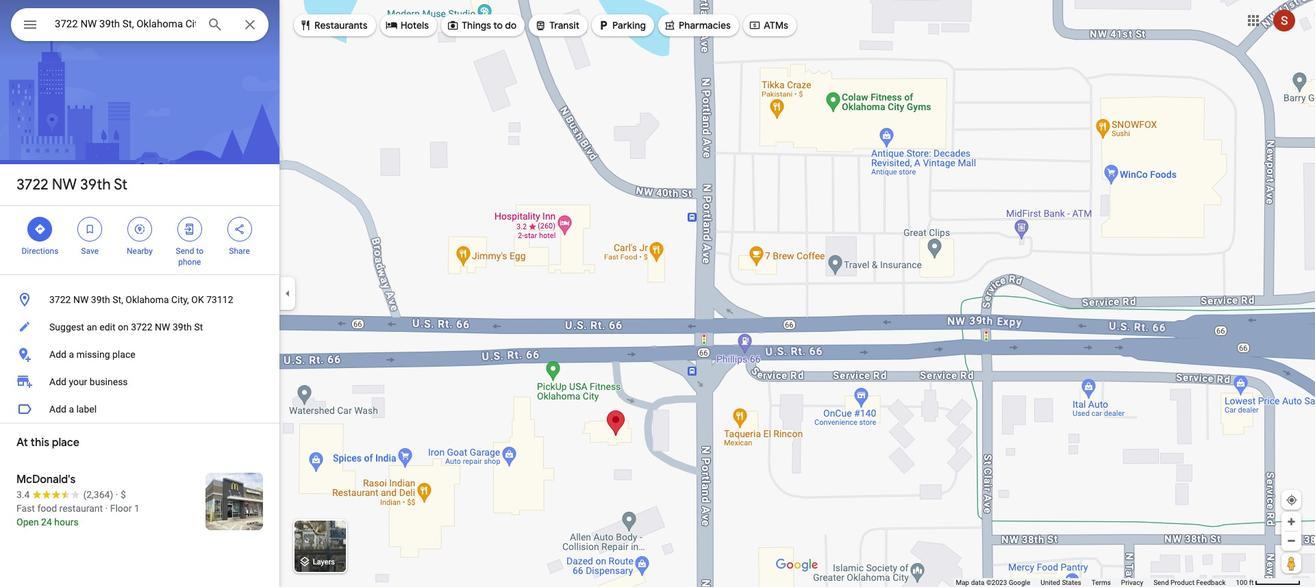 Task type: describe. For each thing, give the bounding box(es) containing it.
24
[[41, 517, 52, 528]]

at this place
[[16, 436, 79, 450]]

send to phone
[[176, 247, 203, 267]]

zoom out image
[[1287, 536, 1297, 547]]

 things to do
[[447, 18, 517, 33]]

oklahoma
[[126, 295, 169, 306]]

show street view coverage image
[[1282, 554, 1302, 574]]

map data ©2023 google
[[956, 580, 1031, 587]]

(2,364)
[[83, 490, 113, 501]]

· $
[[116, 490, 126, 501]]

open
[[16, 517, 39, 528]]

transit
[[550, 19, 580, 32]]

©2023
[[986, 580, 1007, 587]]

things
[[462, 19, 491, 32]]

fast food restaurant · floor 1 open 24 hours
[[16, 504, 140, 528]]

none field inside the 3722 nw 39th st, oklahoma city, ok 73112 field
[[55, 16, 196, 32]]

send product feedback button
[[1154, 579, 1226, 588]]

your
[[69, 377, 87, 388]]

add for add a label
[[49, 404, 66, 415]]

3.4
[[16, 490, 30, 501]]


[[447, 18, 459, 33]]

3722 for 3722 nw 39th st, oklahoma city, ok 73112
[[49, 295, 71, 306]]

suggest an edit on 3722 nw 39th st
[[49, 322, 203, 333]]

business
[[90, 377, 128, 388]]

nw for 3722 nw 39th st
[[52, 175, 77, 195]]

hours
[[54, 517, 79, 528]]

3722 inside button
[[131, 322, 152, 333]]

states
[[1062, 580, 1082, 587]]

39th for st
[[80, 175, 111, 195]]

39th inside button
[[173, 322, 192, 333]]

1
[[134, 504, 140, 514]]

 transit
[[535, 18, 580, 33]]


[[134, 222, 146, 237]]

100
[[1236, 580, 1248, 587]]

st inside button
[[194, 322, 203, 333]]

data
[[971, 580, 985, 587]]

an
[[87, 322, 97, 333]]

send product feedback
[[1154, 580, 1226, 587]]


[[84, 222, 96, 237]]

to inside  things to do
[[493, 19, 503, 32]]

suggest
[[49, 322, 84, 333]]


[[233, 222, 246, 237]]

hotels
[[401, 19, 429, 32]]

on
[[118, 322, 129, 333]]

0 horizontal spatial st
[[114, 175, 127, 195]]

actions for 3722 nw 39th st region
[[0, 206, 280, 275]]

save
[[81, 247, 99, 256]]

100 ft
[[1236, 580, 1254, 587]]


[[183, 222, 196, 237]]

add a label button
[[0, 396, 280, 423]]

39th for st,
[[91, 295, 110, 306]]

 hotels
[[385, 18, 429, 33]]

3722 for 3722 nw 39th st
[[16, 175, 48, 195]]

send for send product feedback
[[1154, 580, 1169, 587]]

ft
[[1249, 580, 1254, 587]]


[[597, 18, 610, 33]]

layers
[[313, 559, 335, 567]]

united
[[1041, 580, 1060, 587]]

add for add your business
[[49, 377, 66, 388]]

· inside fast food restaurant · floor 1 open 24 hours
[[105, 504, 108, 514]]

3722 nw 39th st
[[16, 175, 127, 195]]

 button
[[11, 8, 49, 44]]



Task type: locate. For each thing, give the bounding box(es) containing it.
privacy
[[1121, 580, 1143, 587]]

footer inside google maps element
[[956, 579, 1236, 588]]

footer containing map data ©2023 google
[[956, 579, 1236, 588]]


[[535, 18, 547, 33]]

 search field
[[11, 8, 269, 44]]

city,
[[171, 295, 189, 306]]

3722 nw 39th st, oklahoma city, ok 73112 button
[[0, 286, 280, 314]]

zoom in image
[[1287, 517, 1297, 527]]

mcdonald's
[[16, 473, 76, 487]]

add down suggest
[[49, 349, 66, 360]]

2 vertical spatial 3722
[[131, 322, 152, 333]]

add your business
[[49, 377, 128, 388]]

directions
[[22, 247, 58, 256]]

phone
[[178, 258, 201, 267]]

0 vertical spatial add
[[49, 349, 66, 360]]

parking
[[612, 19, 646, 32]]

terms
[[1092, 580, 1111, 587]]

feedback
[[1196, 580, 1226, 587]]

0 horizontal spatial send
[[176, 247, 194, 256]]

0 vertical spatial 39th
[[80, 175, 111, 195]]

2 horizontal spatial 3722
[[131, 322, 152, 333]]

 pharmacies
[[664, 18, 731, 33]]

a left label on the left of the page
[[69, 404, 74, 415]]

add a missing place button
[[0, 341, 280, 369]]

label
[[76, 404, 97, 415]]

google account: sheryl atherton  
(sheryl.atherton@adept.ai) image
[[1274, 9, 1295, 31]]

3722
[[16, 175, 48, 195], [49, 295, 71, 306], [131, 322, 152, 333]]

send up 'phone'
[[176, 247, 194, 256]]

united states
[[1041, 580, 1082, 587]]

3722 nw 39th st, oklahoma city, ok 73112
[[49, 295, 233, 306]]

0 horizontal spatial place
[[52, 436, 79, 450]]

to up 'phone'
[[196, 247, 203, 256]]

terms button
[[1092, 579, 1111, 588]]

· left floor
[[105, 504, 108, 514]]

0 horizontal spatial ·
[[105, 504, 108, 514]]

add left label on the left of the page
[[49, 404, 66, 415]]

st
[[114, 175, 127, 195], [194, 322, 203, 333]]

 atms
[[749, 18, 788, 33]]

1 vertical spatial add
[[49, 377, 66, 388]]

2 vertical spatial 39th
[[173, 322, 192, 333]]

3722 inside button
[[49, 295, 71, 306]]

39th down city,
[[173, 322, 192, 333]]

place down on
[[112, 349, 135, 360]]

0 vertical spatial nw
[[52, 175, 77, 195]]

nw inside button
[[155, 322, 170, 333]]

send
[[176, 247, 194, 256], [1154, 580, 1169, 587]]

1 vertical spatial st
[[194, 322, 203, 333]]

send left the product
[[1154, 580, 1169, 587]]

add a missing place
[[49, 349, 135, 360]]

1 add from the top
[[49, 349, 66, 360]]

0 vertical spatial send
[[176, 247, 194, 256]]

this
[[31, 436, 49, 450]]

add your business link
[[0, 369, 280, 396]]

2 a from the top
[[69, 404, 74, 415]]

collapse side panel image
[[280, 286, 295, 301]]

show your location image
[[1286, 495, 1298, 507]]

pharmacies
[[679, 19, 731, 32]]

send inside send to phone
[[176, 247, 194, 256]]

·
[[116, 490, 118, 501], [105, 504, 108, 514]]

nw inside button
[[73, 295, 89, 306]]

nearby
[[127, 247, 153, 256]]

$
[[120, 490, 126, 501]]

google maps element
[[0, 0, 1315, 588]]

3722 up 
[[16, 175, 48, 195]]

0 horizontal spatial to
[[196, 247, 203, 256]]

1 vertical spatial send
[[1154, 580, 1169, 587]]


[[749, 18, 761, 33]]

food
[[37, 504, 57, 514]]

1 horizontal spatial 3722
[[49, 295, 71, 306]]

1 vertical spatial place
[[52, 436, 79, 450]]

1 vertical spatial 39th
[[91, 295, 110, 306]]

edit
[[99, 322, 115, 333]]

floor
[[110, 504, 132, 514]]

st,
[[113, 295, 123, 306]]


[[299, 18, 312, 33]]

 parking
[[597, 18, 646, 33]]

3.4 stars 2,364 reviews image
[[16, 488, 113, 502]]

0 vertical spatial st
[[114, 175, 127, 195]]

add left your
[[49, 377, 66, 388]]

place right this on the bottom left of the page
[[52, 436, 79, 450]]

suggest an edit on 3722 nw 39th st button
[[0, 314, 280, 341]]

nw for 3722 nw 39th st, oklahoma city, ok 73112
[[73, 295, 89, 306]]

united states button
[[1041, 579, 1082, 588]]

product
[[1171, 580, 1195, 587]]

st up actions for 3722 nw 39th st "region"
[[114, 175, 127, 195]]

atms
[[764, 19, 788, 32]]

· left price: inexpensive image
[[116, 490, 118, 501]]

to
[[493, 19, 503, 32], [196, 247, 203, 256]]

place inside button
[[112, 349, 135, 360]]

add for add a missing place
[[49, 349, 66, 360]]

missing
[[76, 349, 110, 360]]

1 vertical spatial a
[[69, 404, 74, 415]]

to inside send to phone
[[196, 247, 203, 256]]

0 vertical spatial a
[[69, 349, 74, 360]]

do
[[505, 19, 517, 32]]

send for send to phone
[[176, 247, 194, 256]]

ok
[[191, 295, 204, 306]]

price: inexpensive image
[[120, 490, 126, 501]]

1 horizontal spatial to
[[493, 19, 503, 32]]

2 vertical spatial add
[[49, 404, 66, 415]]

at
[[16, 436, 28, 450]]

3 add from the top
[[49, 404, 66, 415]]

google
[[1009, 580, 1031, 587]]


[[664, 18, 676, 33]]

3722 right on
[[131, 322, 152, 333]]

39th inside button
[[91, 295, 110, 306]]

to left do in the left of the page
[[493, 19, 503, 32]]

a for missing
[[69, 349, 74, 360]]

3722 NW 39th St, Oklahoma City, OK 73112 field
[[11, 8, 269, 41]]

a for label
[[69, 404, 74, 415]]

2 add from the top
[[49, 377, 66, 388]]

None field
[[55, 16, 196, 32]]

39th left st,
[[91, 295, 110, 306]]

1 vertical spatial nw
[[73, 295, 89, 306]]

0 vertical spatial ·
[[116, 490, 118, 501]]

st down ok
[[194, 322, 203, 333]]

add a label
[[49, 404, 97, 415]]

73112
[[206, 295, 233, 306]]

restaurants
[[314, 19, 368, 32]]


[[34, 222, 46, 237]]

a
[[69, 349, 74, 360], [69, 404, 74, 415]]

restaurant
[[59, 504, 103, 514]]

fast
[[16, 504, 35, 514]]

1 a from the top
[[69, 349, 74, 360]]

share
[[229, 247, 250, 256]]

1 horizontal spatial ·
[[116, 490, 118, 501]]

1 vertical spatial 3722
[[49, 295, 71, 306]]


[[22, 15, 38, 34]]

0 vertical spatial place
[[112, 349, 135, 360]]

0 vertical spatial to
[[493, 19, 503, 32]]

map
[[956, 580, 969, 587]]

1 vertical spatial ·
[[105, 504, 108, 514]]

3722 up suggest
[[49, 295, 71, 306]]

0 vertical spatial 3722
[[16, 175, 48, 195]]

1 horizontal spatial place
[[112, 349, 135, 360]]

 restaurants
[[299, 18, 368, 33]]


[[385, 18, 398, 33]]

nw
[[52, 175, 77, 195], [73, 295, 89, 306], [155, 322, 170, 333]]

1 horizontal spatial send
[[1154, 580, 1169, 587]]

0 horizontal spatial 3722
[[16, 175, 48, 195]]

1 horizontal spatial st
[[194, 322, 203, 333]]

footer
[[956, 579, 1236, 588]]

39th up 
[[80, 175, 111, 195]]

1 vertical spatial to
[[196, 247, 203, 256]]

3722 nw 39th st main content
[[0, 0, 280, 588]]

privacy button
[[1121, 579, 1143, 588]]

2 vertical spatial nw
[[155, 322, 170, 333]]

a left missing
[[69, 349, 74, 360]]

send inside button
[[1154, 580, 1169, 587]]

100 ft button
[[1236, 580, 1301, 587]]



Task type: vqa. For each thing, say whether or not it's contained in the screenshot.
"add" inside the Add a label button
no



